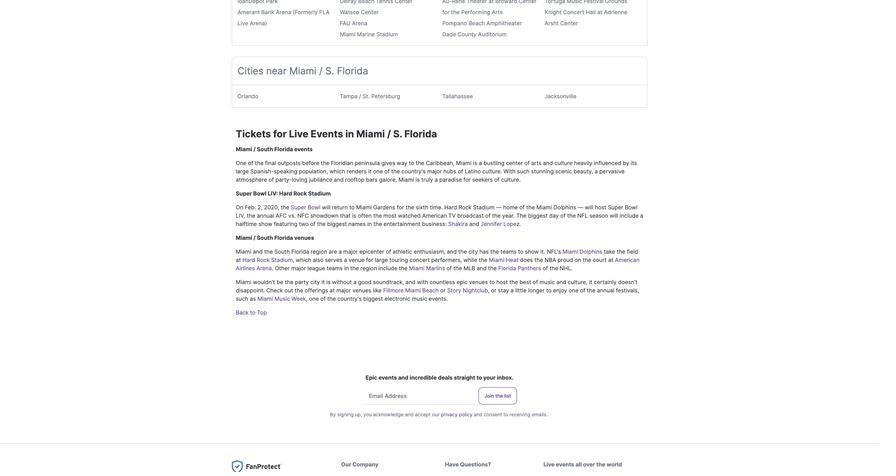 Task type: describe. For each thing, give the bounding box(es) containing it.
1 horizontal spatial hard
[[279, 190, 292, 197]]

pompano
[[442, 20, 467, 27]]

0 vertical spatial teams
[[501, 249, 517, 255]]

rooftop
[[345, 176, 365, 183]]

questions?
[[460, 462, 491, 469]]

wouldn't
[[253, 279, 275, 286]]

is inside will return to miami gardens for the sixth time. hard rock stadium — home of the miami dolphins — will host super bowl liv, the annual afc vs. nfc showdown that is often the most watched american tv broadcast of the year. the biggest day of the nfl season will include a halftime show featuring two of the biggest names in the entertainment business:
[[352, 212, 357, 219]]

miami / south florida venues
[[236, 235, 314, 242]]

major up venue
[[343, 249, 358, 255]]

doesn't
[[618, 279, 638, 286]]

0 horizontal spatial rock
[[257, 257, 270, 264]]

florida up league
[[291, 249, 309, 255]]

of right day
[[561, 212, 566, 219]]

center inside knight concert hall at adrienne arsht center
[[560, 20, 578, 27]]

latino
[[465, 168, 481, 175]]

to inside will return to miami gardens for the sixth time. hard rock stadium — home of the miami dolphins — will host super bowl liv, the annual afc vs. nfc showdown that is often the most watched american tv broadcast of the year. the biggest day of the nfl season will include a halftime show featuring two of the biggest names in the entertainment business:
[[349, 204, 355, 211]]

1 vertical spatial culture.
[[501, 176, 521, 183]]

performing
[[461, 9, 490, 16]]

lope
[[504, 221, 517, 228]]

, for miami music week , one of the country's biggest electronic music events.
[[306, 296, 308, 303]]

all
[[576, 462, 582, 469]]

miami up latino
[[456, 160, 472, 167]]

arena for airlines
[[257, 265, 272, 272]]

beauty,
[[574, 168, 593, 175]]

0 horizontal spatial beach
[[423, 287, 439, 294]]

miami left heat at the bottom right of the page
[[489, 257, 505, 264]]

our company
[[341, 462, 379, 469]]

of down the spanish-
[[269, 176, 274, 183]]

hard rock stadium , which also serves a venue for large touring concert performers, while the miami heat does the nba proud on the court at
[[243, 257, 615, 264]]

0 horizontal spatial bowl
[[253, 190, 267, 197]]

field
[[627, 249, 638, 255]]

a inside miami wouldn't be the party city it is without a good soundtrack, and with countless epic venues to host the best of music and culture, it certainly doesn't disappoint. check out the offerings at major venues like
[[354, 279, 357, 286]]

is left truly
[[416, 176, 420, 183]]

jubilance
[[309, 176, 332, 183]]

fau arena
[[340, 20, 368, 27]]

company
[[353, 462, 379, 469]]

of up the at the right
[[520, 204, 525, 211]]

super inside will return to miami gardens for the sixth time. hard rock stadium — home of the miami dolphins — will host super bowl liv, the annual afc vs. nfc showdown that is often the most watched american tv broadcast of the year. the biggest day of the nfl season will include a halftime show featuring two of the biggest names in the entertainment business:
[[608, 204, 624, 211]]

is inside miami wouldn't be the party city it is without a good soundtrack, and with countless epic venues to host the best of music and culture, it certainly doesn't disappoint. check out the offerings at major venues like
[[326, 279, 331, 286]]

tampa / st. petersburg
[[340, 93, 400, 100]]

does
[[520, 257, 533, 264]]

watched
[[398, 212, 421, 219]]

signing
[[337, 412, 354, 418]]

privacy
[[441, 412, 458, 418]]

of down performers,
[[447, 265, 452, 272]]

watsco center
[[340, 9, 379, 16]]

2 vertical spatial hard
[[243, 257, 255, 264]]

such inside "one of the final outposts before the floridian peninsula gives way to the caribbean, miami is a bustling center of arts and culture heavily influenced by its large spanish-speaking population, which renders it one of the country's major hubs of latino culture. with such stunning scenic beauty, a pervasive atmosphere of party-loving jubilance and rooftop bars galore, miami is truly a paradise for seekers of culture."
[[517, 168, 530, 175]]

city inside miami wouldn't be the party city it is without a good soundtrack, and with countless epic venues to host the best of music and culture, it certainly doesn't disappoint. check out the offerings at major venues like
[[311, 279, 320, 286]]

party-
[[276, 176, 292, 183]]

a inside , or stay a little longer to enjoy one of the annual festivals, such as
[[511, 287, 514, 294]]

for inside "one of the final outposts before the floridian peninsula gives way to the caribbean, miami is a bustling center of arts and culture heavily influenced by its large spanish-speaking population, which renders it one of the country's major hubs of latino culture. with such stunning scenic beauty, a pervasive atmosphere of party-loving jubilance and rooftop bars galore, miami is truly a paradise for seekers of culture."
[[464, 176, 471, 183]]

bars
[[366, 176, 378, 183]]

of up shakira and jennifer lope z.
[[485, 212, 491, 219]]

1 horizontal spatial super
[[291, 204, 306, 211]]

to right consent
[[504, 412, 508, 418]]

it inside "one of the final outposts before the floridian peninsula gives way to the caribbean, miami is a bustling center of arts and culture heavily influenced by its large spanish-speaking population, which renders it one of the country's major hubs of latino culture. with such stunning scenic beauty, a pervasive atmosphere of party-loving jubilance and rooftop bars galore, miami is truly a paradise for seekers of culture."
[[368, 168, 372, 175]]

1 vertical spatial region
[[361, 265, 377, 272]]

performers,
[[432, 257, 462, 264]]

fillmore
[[383, 287, 404, 294]]

arts
[[532, 160, 542, 167]]

dade
[[442, 31, 456, 38]]

at inside miami wouldn't be the party city it is without a good soundtrack, and with countless epic venues to host the best of music and culture, it certainly doesn't disappoint. check out the offerings at major venues like
[[330, 287, 335, 294]]

tv
[[449, 212, 456, 219]]

story
[[447, 287, 461, 294]]

stadium right marine
[[377, 31, 398, 38]]

2 vertical spatial one
[[309, 296, 319, 303]]

1 horizontal spatial will
[[585, 204, 594, 211]]

florida down featuring
[[274, 235, 293, 242]]

panthers
[[518, 265, 541, 272]]

0 vertical spatial culture.
[[483, 168, 502, 175]]

florida down the miami heat link
[[499, 265, 516, 272]]

miami down "concert"
[[409, 265, 425, 272]]

theater
[[467, 0, 487, 5]]

1 horizontal spatial rock
[[294, 190, 307, 197]]

and up enjoy
[[557, 279, 567, 286]]

story nightclub link
[[447, 287, 488, 294]]

stadium down jubilance
[[308, 190, 331, 197]]

that
[[340, 212, 351, 219]]

or inside , or stay a little longer to enjoy one of the annual festivals, such as
[[491, 287, 497, 294]]

amerant
[[238, 9, 260, 16]]

enthusiasm,
[[414, 249, 446, 255]]

fla
[[319, 9, 330, 16]]

florida up tampa
[[337, 65, 368, 77]]

music inside miami wouldn't be the party city it is without a good soundtrack, and with countless epic venues to host the best of music and culture, it certainly doesn't disappoint. check out the offerings at major venues like
[[540, 279, 555, 286]]

for up miami / south florida events
[[273, 128, 287, 140]]

concert
[[563, 9, 585, 16]]

1 horizontal spatial venues
[[353, 287, 371, 294]]

and left incredible at the left bottom of the page
[[398, 375, 409, 382]]

one
[[236, 160, 247, 167]]

0 vertical spatial beach
[[469, 20, 485, 27]]

miami down way
[[399, 176, 414, 183]]

and down broadcast
[[470, 221, 479, 228]]

acknowledge
[[373, 412, 404, 418]]

on feb. 2, 2020, the super bowl
[[236, 204, 321, 211]]

1 vertical spatial venues
[[469, 279, 488, 286]]

0 vertical spatial s.
[[325, 65, 334, 77]]

1 vertical spatial include
[[379, 265, 398, 272]]

electronic
[[385, 296, 410, 303]]

and right the mlb
[[477, 265, 487, 272]]

/ for miami / south florida events
[[254, 146, 256, 153]]

broadcast
[[457, 212, 484, 219]]

airlines
[[236, 265, 255, 272]]

of inside , or stay a little longer to enjoy one of the annual festivals, such as
[[580, 287, 586, 294]]

culture
[[555, 160, 573, 167]]

0 horizontal spatial biggest
[[327, 221, 347, 228]]

miami up peninsula
[[356, 128, 385, 140]]

, inside , or stay a little longer to enjoy one of the annual festivals, such as
[[488, 287, 490, 294]]

events for live
[[556, 462, 575, 469]]

with
[[504, 168, 516, 175]]

1 horizontal spatial s.
[[393, 128, 402, 140]]

join the list
[[485, 393, 511, 399]]

major up party
[[291, 265, 306, 272]]

fau arena link
[[340, 20, 368, 27]]

dolphins inside will return to miami gardens for the sixth time. hard rock stadium — home of the miami dolphins — will host super bowl liv, the annual afc vs. nfc showdown that is often the most watched american tv broadcast of the year. the biggest day of the nfl season will include a halftime show featuring two of the biggest names in the entertainment business:
[[554, 204, 576, 211]]

annual inside , or stay a little longer to enjoy one of the annual festivals, such as
[[597, 287, 615, 294]]

tallahassee
[[442, 93, 473, 100]]

1 horizontal spatial bowl
[[308, 204, 321, 211]]

miami right as
[[258, 296, 273, 303]]

for inside au-rene theater at broward center for the performing arts
[[442, 9, 450, 16]]

/ for miami / south florida venues
[[254, 235, 256, 242]]

also
[[313, 257, 324, 264]]

0 vertical spatial in
[[345, 128, 354, 140]]

and right policy
[[474, 412, 483, 418]]

mlb
[[464, 265, 475, 272]]

athletic
[[393, 249, 412, 255]]

petersburg
[[371, 93, 400, 100]]

1 vertical spatial music
[[412, 296, 427, 303]]

0 horizontal spatial super
[[236, 190, 252, 197]]

american inside will return to miami gardens for the sixth time. hard rock stadium — home of the miami dolphins — will host super bowl liv, the annual afc vs. nfc showdown that is often the most watched american tv broadcast of the year. the biggest day of the nfl season will include a halftime show featuring two of the biggest names in the entertainment business:
[[422, 212, 447, 219]]

arts
[[492, 9, 503, 16]]

at for knight concert hall at adrienne arsht center
[[598, 9, 603, 16]]

such inside , or stay a little longer to enjoy one of the annual festivals, such as
[[236, 296, 248, 303]]

cities
[[238, 65, 264, 77]]

0 horizontal spatial venues
[[294, 235, 314, 242]]

gives
[[382, 160, 395, 167]]

1 or from the left
[[440, 287, 446, 294]]

of right two at top left
[[310, 221, 316, 228]]

miami up "often"
[[356, 204, 372, 211]]

of right one
[[248, 160, 253, 167]]

check
[[266, 287, 283, 294]]

two
[[299, 221, 309, 228]]

nfl's
[[547, 249, 561, 255]]

touring
[[390, 257, 408, 264]]

of left arts
[[525, 160, 530, 167]]

super bowl liv: hard rock stadium
[[236, 190, 331, 197]]

miami right near
[[289, 65, 317, 77]]

miami wouldn't be the party city it is without a good soundtrack, and with countless epic venues to host the best of music and culture, it certainly doesn't disappoint. check out the offerings at major venues like
[[236, 279, 638, 294]]

1 horizontal spatial dolphins
[[580, 249, 603, 255]]

of up galore, on the left
[[385, 168, 390, 175]]

one inside "one of the final outposts before the floridian peninsula gives way to the caribbean, miami is a bustling center of arts and culture heavily influenced by its large spanish-speaking population, which renders it one of the country's major hubs of latino culture. with such stunning scenic beauty, a pervasive atmosphere of party-loving jubilance and rooftop bars galore, miami is truly a paradise for seekers of culture."
[[373, 168, 383, 175]]

jennifer
[[481, 221, 502, 228]]

at for au-rene theater at broward center for the performing arts
[[489, 0, 494, 5]]

of down offerings
[[321, 296, 326, 303]]

florida up outposts
[[274, 146, 293, 153]]

2 horizontal spatial biggest
[[528, 212, 548, 219]]

1 vertical spatial center
[[361, 9, 379, 16]]

at for take the field at
[[236, 257, 241, 264]]

and up stunning
[[543, 160, 553, 167]]

to up does
[[518, 249, 524, 255]]

0 horizontal spatial region
[[311, 249, 327, 255]]

music
[[275, 296, 290, 303]]

2 vertical spatial biggest
[[363, 296, 383, 303]]

nhl.
[[560, 265, 573, 272]]

arena for bank
[[276, 9, 291, 16]]

over
[[583, 462, 595, 469]]

for down epicenter
[[366, 257, 374, 264]]

country's inside "one of the final outposts before the floridian peninsula gives way to the caribbean, miami is a bustling center of arts and culture heavily influenced by its large spanish-speaking population, which renders it one of the country's major hubs of latino culture. with such stunning scenic beauty, a pervasive atmosphere of party-loving jubilance and rooftop bars galore, miami is truly a paradise for seekers of culture."
[[402, 168, 426, 175]]

miami up day
[[537, 204, 552, 211]]

nba
[[545, 257, 556, 264]]

and left rooftop
[[334, 176, 344, 183]]

nfl
[[578, 212, 588, 219]]

hard inside will return to miami gardens for the sixth time. hard rock stadium — home of the miami dolphins — will host super bowl liv, the annual afc vs. nfc showdown that is often the most watched american tv broadcast of the year. the biggest day of the nfl season will include a halftime show featuring two of the biggest names in the entertainment business:
[[445, 204, 457, 211]]

—
[[578, 204, 584, 211]]

rock inside will return to miami gardens for the sixth time. hard rock stadium — home of the miami dolphins — will host super bowl liv, the annual afc vs. nfc showdown that is often the most watched american tv broadcast of the year. the biggest day of the nfl season will include a halftime show featuring two of the biggest names in the entertainment business:
[[459, 204, 472, 211]]

way
[[397, 160, 408, 167]]

will return to miami gardens for the sixth time. hard rock stadium — home of the miami dolphins — will host super bowl liv, the annual afc vs. nfc showdown that is often the most watched american tv broadcast of the year. the biggest day of the nfl season will include a halftime show featuring two of the biggest names in the entertainment business:
[[236, 204, 644, 228]]

list
[[504, 393, 511, 399]]

join the list button
[[479, 388, 517, 405]]

world
[[607, 462, 622, 469]]

to inside back to top button
[[250, 310, 256, 316]]

american inside american airlines arena
[[615, 257, 640, 264]]



Task type: vqa. For each thing, say whether or not it's contained in the screenshot.
Latino
yes



Task type: locate. For each thing, give the bounding box(es) containing it.
culture.
[[483, 168, 502, 175], [501, 176, 521, 183]]

to left your at bottom right
[[477, 375, 482, 382]]

1 horizontal spatial center
[[519, 0, 537, 5]]

and left accept
[[405, 412, 414, 418]]

bustling
[[484, 160, 505, 167]]

1 horizontal spatial region
[[361, 265, 377, 272]]

st.
[[363, 93, 370, 100]]

0 horizontal spatial it
[[322, 279, 325, 286]]

0 horizontal spatial or
[[440, 287, 446, 294]]

0 vertical spatial rock
[[294, 190, 307, 197]]

to inside "one of the final outposts before the floridian peninsula gives way to the caribbean, miami is a bustling center of arts and culture heavily influenced by its large spanish-speaking population, which renders it one of the country's major hubs of latino culture. with such stunning scenic beauty, a pervasive atmosphere of party-loving jubilance and rooftop bars galore, miami is truly a paradise for seekers of culture."
[[409, 160, 414, 167]]

is up latino
[[473, 160, 478, 167]]

one down culture,
[[569, 287, 579, 294]]

galore,
[[379, 176, 397, 183]]

1 vertical spatial which
[[296, 257, 311, 264]]

(formerly
[[293, 9, 318, 16]]

super up nfc
[[291, 204, 306, 211]]

large down epicenter
[[375, 257, 388, 264]]

american airlines arena
[[236, 257, 640, 272]]

1 horizontal spatial which
[[330, 168, 345, 175]]

dolphins
[[554, 204, 576, 211], [580, 249, 603, 255]]

at up arts
[[489, 0, 494, 5]]

biggest left day
[[528, 212, 548, 219]]

1 horizontal spatial beach
[[469, 20, 485, 27]]

2 vertical spatial live
[[544, 462, 555, 469]]

0 horizontal spatial which
[[296, 257, 311, 264]]

floridian
[[331, 160, 353, 167]]

events for epic
[[379, 375, 397, 382]]

2 horizontal spatial events
[[556, 462, 575, 469]]

to inside , or stay a little longer to enjoy one of the annual festivals, such as
[[546, 287, 552, 294]]

host inside miami wouldn't be the party city it is without a good soundtrack, and with countless epic venues to host the best of music and culture, it certainly doesn't disappoint. check out the offerings at major venues like
[[497, 279, 508, 286]]

center inside au-rene theater at broward center for the performing arts
[[519, 0, 537, 5]]

1 horizontal spatial large
[[375, 257, 388, 264]]

loving
[[292, 176, 308, 183]]

watsco center link
[[340, 9, 379, 16]]

0 vertical spatial include
[[620, 212, 639, 219]]

amerant bank arena (formerly fla live arena)
[[238, 9, 330, 27]]

2 vertical spatial south
[[274, 249, 290, 255]]

0 vertical spatial biggest
[[528, 212, 548, 219]]

city up offerings
[[311, 279, 320, 286]]

center down concert
[[560, 20, 578, 27]]

are
[[329, 249, 337, 255]]

include down touring
[[379, 265, 398, 272]]

1 vertical spatial south
[[257, 235, 273, 242]]

before
[[302, 160, 319, 167]]

miami down fau
[[340, 31, 356, 38]]

2 horizontal spatial will
[[610, 212, 618, 219]]

rock up broadcast
[[459, 204, 472, 211]]

2 vertical spatial arena
[[257, 265, 272, 272]]

pompano beach amphitheater link
[[442, 20, 522, 27]]

countless
[[430, 279, 455, 286]]

miami inside miami wouldn't be the party city it is without a good soundtrack, and with countless epic venues to host the best of music and culture, it certainly doesn't disappoint. check out the offerings at major venues like
[[236, 279, 251, 286]]

show inside will return to miami gardens for the sixth time. hard rock stadium — home of the miami dolphins — will host super bowl liv, the annual afc vs. nfc showdown that is often the most watched american tv broadcast of the year. the biggest day of the nfl season will include a halftime show featuring two of the biggest names in the entertainment business:
[[259, 221, 272, 228]]

is left without
[[326, 279, 331, 286]]

court
[[593, 257, 607, 264]]

live inside amerant bank arena (formerly fla live arena)
[[238, 20, 248, 27]]

1 horizontal spatial events
[[379, 375, 397, 382]]

2 vertical spatial in
[[344, 265, 349, 272]]

1 horizontal spatial annual
[[597, 287, 615, 294]]

cities near miami / s. florida
[[238, 65, 368, 77]]

1 vertical spatial s.
[[393, 128, 402, 140]]

1 horizontal spatial include
[[620, 212, 639, 219]]

for inside will return to miami gardens for the sixth time. hard rock stadium — home of the miami dolphins — will host super bowl liv, the annual afc vs. nfc showdown that is often the most watched american tv broadcast of the year. the biggest day of the nfl season will include a halftime show featuring two of the biggest names in the entertainment business:
[[397, 204, 404, 211]]

at up airlines
[[236, 257, 241, 264]]

by signing up, you acknowledge and accept our privacy policy and consent to receiving emails.
[[330, 412, 548, 418]]

music up longer
[[540, 279, 555, 286]]

stadium inside will return to miami gardens for the sixth time. hard rock stadium — home of the miami dolphins — will host super bowl liv, the annual afc vs. nfc showdown that is often the most watched american tv broadcast of the year. the biggest day of the nfl season will include a halftime show featuring two of the biggest names in the entertainment business:
[[473, 204, 495, 211]]

1 vertical spatial events
[[379, 375, 397, 382]]

1 vertical spatial such
[[236, 296, 248, 303]]

miami up airlines
[[236, 249, 251, 255]]

beach up events.
[[423, 287, 439, 294]]

often
[[358, 212, 372, 219]]

south up final on the top left
[[257, 146, 273, 153]]

1 vertical spatial american
[[615, 257, 640, 264]]

1 vertical spatial annual
[[597, 287, 615, 294]]

our
[[341, 462, 351, 469]]

at right hall on the right top
[[598, 9, 603, 16]]

rock down loving
[[294, 190, 307, 197]]

0 horizontal spatial ,
[[293, 257, 294, 264]]

1 horizontal spatial teams
[[501, 249, 517, 255]]

0 horizontal spatial hard
[[243, 257, 255, 264]]

0 horizontal spatial city
[[311, 279, 320, 286]]

/ for tampa / st. petersburg
[[359, 93, 361, 100]]

1 vertical spatial country's
[[338, 296, 362, 303]]

1 vertical spatial arena
[[352, 20, 368, 27]]

center
[[519, 0, 537, 5], [361, 9, 379, 16], [560, 20, 578, 27]]

of inside miami wouldn't be the party city it is without a good soundtrack, and with countless epic venues to host the best of music and culture, it certainly doesn't disappoint. check out the offerings at major venues like
[[533, 279, 538, 286]]

for down latino
[[464, 176, 471, 183]]

0 vertical spatial city
[[469, 249, 478, 255]]

amerant bank arena (formerly fla live arena) link
[[238, 9, 330, 27]]

large
[[236, 168, 249, 175], [375, 257, 388, 264]]

large down one
[[236, 168, 249, 175]]

0 horizontal spatial center
[[361, 9, 379, 16]]

of right 'seekers' in the top of the page
[[494, 176, 500, 183]]

, down offerings
[[306, 296, 308, 303]]

stadium up broadcast
[[473, 204, 495, 211]]

1 vertical spatial live
[[289, 128, 309, 140]]

live left the all on the bottom right
[[544, 462, 555, 469]]

hubs
[[444, 168, 456, 175]]

2 horizontal spatial hard
[[445, 204, 457, 211]]

major inside miami wouldn't be the party city it is without a good soundtrack, and with countless epic venues to host the best of music and culture, it certainly doesn't disappoint. check out the offerings at major venues like
[[336, 287, 351, 294]]

biggest down that
[[327, 221, 347, 228]]

of down nba
[[543, 265, 548, 272]]

.
[[272, 265, 273, 272]]

south
[[257, 146, 273, 153], [257, 235, 273, 242], [274, 249, 290, 255]]

rock up wouldn't
[[257, 257, 270, 264]]

1 vertical spatial host
[[497, 279, 508, 286]]

center
[[506, 160, 523, 167]]

2 vertical spatial center
[[560, 20, 578, 27]]

tickets for live events in miami / s. florida
[[236, 128, 437, 140]]

at down 'take'
[[609, 257, 614, 264]]

au-rene theater at broward center for the performing arts
[[442, 0, 537, 16]]

knight concert hall at adrienne arsht center
[[545, 9, 628, 27]]

rene
[[452, 0, 465, 5]]

0 horizontal spatial american
[[422, 212, 447, 219]]

0 horizontal spatial music
[[412, 296, 427, 303]]

return
[[332, 204, 348, 211]]

culture,
[[568, 279, 588, 286]]

in down "often"
[[367, 221, 372, 228]]

for
[[442, 9, 450, 16], [273, 128, 287, 140], [464, 176, 471, 183], [397, 204, 404, 211], [366, 257, 374, 264]]

miami marine stadium
[[340, 31, 398, 38]]

at inside take the field at
[[236, 257, 241, 264]]

1 horizontal spatial american
[[615, 257, 640, 264]]

0 vertical spatial hard
[[279, 190, 292, 197]]

for down au-
[[442, 9, 450, 16]]

venues down good
[[353, 287, 371, 294]]

south for miami / south florida events
[[257, 146, 273, 153]]

0 horizontal spatial country's
[[338, 296, 362, 303]]

events
[[311, 128, 343, 140]]

south down miami / south florida venues
[[274, 249, 290, 255]]

hard right liv:
[[279, 190, 292, 197]]

scenic
[[555, 168, 572, 175]]

top
[[257, 310, 267, 316]]

amphitheater
[[487, 20, 522, 27]]

1 vertical spatial in
[[367, 221, 372, 228]]

0 vertical spatial arena
[[276, 9, 291, 16]]

teams down serves
[[327, 265, 343, 272]]

in
[[345, 128, 354, 140], [367, 221, 372, 228], [344, 265, 349, 272]]

of up touring
[[386, 249, 391, 255]]

miami dolphins link
[[563, 249, 603, 255]]

0 horizontal spatial teams
[[327, 265, 343, 272]]

the inside take the field at
[[617, 249, 626, 255]]

super up season
[[608, 204, 624, 211]]

0 vertical spatial region
[[311, 249, 327, 255]]

0 vertical spatial which
[[330, 168, 345, 175]]

dolphins up day
[[554, 204, 576, 211]]

0 vertical spatial dolphins
[[554, 204, 576, 211]]

0 horizontal spatial show
[[259, 221, 272, 228]]

arsht
[[545, 20, 559, 27]]

bank
[[261, 9, 274, 16]]

one up bars
[[373, 168, 383, 175]]

live left events
[[289, 128, 309, 140]]

county
[[458, 31, 477, 38]]

will
[[322, 204, 331, 211], [585, 204, 594, 211], [610, 212, 618, 219]]

names
[[349, 221, 366, 228]]

0 horizontal spatial will
[[322, 204, 331, 211]]

or down countless
[[440, 287, 446, 294]]

influenced
[[594, 160, 622, 167]]

south for miami / south florida venues
[[257, 235, 273, 242]]

2 or from the left
[[491, 287, 497, 294]]

feb.
[[245, 204, 256, 211]]

major inside "one of the final outposts before the floridian peninsula gives way to the caribbean, miami is a bustling center of arts and culture heavily influenced by its large spanish-speaking population, which renders it one of the country's major hubs of latino culture. with such stunning scenic beauty, a pervasive atmosphere of party-loving jubilance and rooftop bars galore, miami is truly a paradise for seekers of culture."
[[427, 168, 442, 175]]

1 horizontal spatial live
[[289, 128, 309, 140]]

at down without
[[330, 287, 335, 294]]

super bowl link
[[291, 204, 321, 211]]

annual inside will return to miami gardens for the sixth time. hard rock stadium — home of the miami dolphins — will host super bowl liv, the annual afc vs. nfc showdown that is often the most watched american tv broadcast of the year. the biggest day of the nfl season will include a halftime show featuring two of the biggest names in the entertainment business:
[[257, 212, 274, 219]]

0 horizontal spatial dolphins
[[554, 204, 576, 211]]

to right way
[[409, 160, 414, 167]]

at inside au-rene theater at broward center for the performing arts
[[489, 0, 494, 5]]

at inside knight concert hall at adrienne arsht center
[[598, 9, 603, 16]]

miami music week link
[[258, 296, 306, 303]]

back to top button
[[236, 309, 267, 317]]

Email Address email field
[[364, 388, 476, 405]]

1 vertical spatial beach
[[423, 287, 439, 294]]

large inside "one of the final outposts before the floridian peninsula gives way to the caribbean, miami is a bustling center of arts and culture heavily influenced by its large spanish-speaking population, which renders it one of the country's major hubs of latino culture. with such stunning scenic beauty, a pervasive atmosphere of party-loving jubilance and rooftop bars galore, miami is truly a paradise for seekers of culture."
[[236, 168, 249, 175]]

offerings
[[305, 287, 328, 294]]

as
[[250, 296, 256, 303]]

miami
[[340, 31, 356, 38], [289, 65, 317, 77], [356, 128, 385, 140], [236, 146, 252, 153], [456, 160, 472, 167], [399, 176, 414, 183], [356, 204, 372, 211], [537, 204, 552, 211], [236, 235, 252, 242], [236, 249, 251, 255], [563, 249, 578, 255], [489, 257, 505, 264], [409, 265, 425, 272], [236, 279, 251, 286], [405, 287, 421, 294], [258, 296, 273, 303]]

festivals,
[[616, 287, 639, 294]]

, or stay a little longer to enjoy one of the annual festivals, such as
[[236, 287, 639, 303]]

host up season
[[595, 204, 607, 211]]

league
[[308, 265, 325, 272]]

arena right the bank
[[276, 9, 291, 16]]

you
[[364, 412, 372, 418]]

the inside au-rene theater at broward center for the performing arts
[[451, 9, 460, 16]]

annual down 2,
[[257, 212, 274, 219]]

of right hubs
[[458, 168, 463, 175]]

to down the miami heat link
[[490, 279, 495, 286]]

week
[[292, 296, 306, 303]]

fillmore miami beach link
[[383, 287, 439, 294]]

stadium up other
[[271, 257, 293, 264]]

and up performers,
[[447, 249, 457, 255]]

jacksonville
[[545, 93, 577, 100]]

host inside will return to miami gardens for the sixth time. hard rock stadium — home of the miami dolphins — will host super bowl liv, the annual afc vs. nfc showdown that is often the most watched american tv broadcast of the year. the biggest day of the nfl season will include a halftime show featuring two of the biggest names in the entertainment business:
[[595, 204, 607, 211]]

showdown
[[310, 212, 339, 219]]

1 vertical spatial ,
[[488, 287, 490, 294]]

straight
[[454, 375, 475, 382]]

nightclub
[[463, 287, 488, 294]]

biggest
[[528, 212, 548, 219], [327, 221, 347, 228], [363, 296, 383, 303]]

south up hard rock stadium link
[[257, 235, 273, 242]]

miami down with
[[405, 287, 421, 294]]

paradise
[[440, 176, 462, 183]]

0 vertical spatial large
[[236, 168, 249, 175]]

2 horizontal spatial center
[[560, 20, 578, 27]]

0 vertical spatial american
[[422, 212, 447, 219]]

epic events and incredible deals straight to your inbox.
[[366, 375, 514, 382]]

0 vertical spatial events
[[294, 146, 313, 153]]

0 vertical spatial music
[[540, 279, 555, 286]]

host up stay on the bottom of page
[[497, 279, 508, 286]]

miami marlins link
[[409, 265, 445, 272]]

in down venue
[[344, 265, 349, 272]]

1 horizontal spatial show
[[525, 249, 539, 255]]

culture. down bustling
[[483, 168, 502, 175]]

a inside will return to miami gardens for the sixth time. hard rock stadium — home of the miami dolphins — will host super bowl liv, the annual afc vs. nfc showdown that is often the most watched american tv broadcast of the year. the biggest day of the nfl season will include a halftime show featuring two of the biggest names in the entertainment business:
[[640, 212, 644, 219]]

of down culture,
[[580, 287, 586, 294]]

will right season
[[610, 212, 618, 219]]

which left also
[[296, 257, 311, 264]]

0 vertical spatial center
[[519, 0, 537, 5]]

1 horizontal spatial biggest
[[363, 296, 383, 303]]

2 horizontal spatial it
[[589, 279, 593, 286]]

hard up airlines
[[243, 257, 255, 264]]

the inside , or stay a little longer to enjoy one of the annual festivals, such as
[[587, 287, 596, 294]]

pervasive
[[600, 168, 625, 175]]

0 horizontal spatial large
[[236, 168, 249, 175]]

and up fillmore miami beach link
[[406, 279, 416, 286]]

0 horizontal spatial s.
[[325, 65, 334, 77]]

sixth
[[416, 204, 429, 211]]

live
[[238, 20, 248, 27], [289, 128, 309, 140], [544, 462, 555, 469]]

broward
[[496, 0, 517, 5]]

miami heat link
[[489, 257, 519, 264]]

arena down hard rock stadium link
[[257, 265, 272, 272]]

major down caribbean,
[[427, 168, 442, 175]]

out
[[285, 287, 293, 294]]

privacy policy link
[[441, 412, 473, 418]]

0 vertical spatial live
[[238, 20, 248, 27]]

1 vertical spatial one
[[569, 287, 579, 294]]

it up bars
[[368, 168, 372, 175]]

florida up way
[[405, 128, 437, 140]]

, for hard rock stadium , which also serves a venue for large touring concert performers, while the miami heat does the nba proud on the court at
[[293, 257, 294, 264]]

miami up one
[[236, 146, 252, 153]]

biggest down like
[[363, 296, 383, 303]]

arena inside american airlines arena
[[257, 265, 272, 272]]

day
[[549, 212, 559, 219]]

in inside will return to miami gardens for the sixth time. hard rock stadium — home of the miami dolphins — will host super bowl liv, the annual afc vs. nfc showdown that is often the most watched american tv broadcast of the year. the biggest day of the nfl season will include a halftime show featuring two of the biggest names in the entertainment business:
[[367, 221, 372, 228]]

0 vertical spatial south
[[257, 146, 273, 153]]

0 horizontal spatial events
[[294, 146, 313, 153]]

include inside will return to miami gardens for the sixth time. hard rock stadium — home of the miami dolphins — will host super bowl liv, the annual afc vs. nfc showdown that is often the most watched american tv broadcast of the year. the biggest day of the nfl season will include a halftime show featuring two of the biggest names in the entertainment business:
[[620, 212, 639, 219]]

1 vertical spatial rock
[[459, 204, 472, 211]]

2 horizontal spatial arena
[[352, 20, 368, 27]]

arena inside amerant bank arena (formerly fla live arena)
[[276, 9, 291, 16]]

2 horizontal spatial bowl
[[625, 204, 638, 211]]

0 vertical spatial venues
[[294, 235, 314, 242]]

events up before
[[294, 146, 313, 153]]

1 horizontal spatial one
[[373, 168, 383, 175]]

fan protect gurantee image
[[232, 461, 282, 473]]

music down fillmore miami beach link
[[412, 296, 427, 303]]

major
[[427, 168, 442, 175], [343, 249, 358, 255], [291, 265, 306, 272], [336, 287, 351, 294]]

2 vertical spatial events
[[556, 462, 575, 469]]

2 horizontal spatial live
[[544, 462, 555, 469]]

to left top
[[250, 310, 256, 316]]

1 horizontal spatial music
[[540, 279, 555, 286]]

teams up heat at the bottom right of the page
[[501, 249, 517, 255]]

which inside "one of the final outposts before the floridian peninsula gives way to the caribbean, miami is a bustling center of arts and culture heavily influenced by its large spanish-speaking population, which renders it one of the country's major hubs of latino culture. with such stunning scenic beauty, a pervasive atmosphere of party-loving jubilance and rooftop bars galore, miami is truly a paradise for seekers of culture."
[[330, 168, 345, 175]]

good
[[358, 279, 372, 286]]

1 horizontal spatial country's
[[402, 168, 426, 175]]

include right season
[[620, 212, 639, 219]]

and up hard rock stadium link
[[253, 249, 263, 255]]

incredible
[[410, 375, 437, 382]]

1 vertical spatial teams
[[327, 265, 343, 272]]

like
[[373, 287, 382, 294]]

0 horizontal spatial arena
[[257, 265, 272, 272]]

au-rene theater at broward center for the performing arts link
[[442, 0, 537, 16]]

knight
[[545, 9, 562, 16]]

0 horizontal spatial include
[[379, 265, 398, 272]]

0 vertical spatial show
[[259, 221, 272, 228]]

miami down halftime
[[236, 235, 252, 242]]

miami up proud
[[563, 249, 578, 255]]

adrienne
[[604, 9, 628, 16]]

vs.
[[288, 212, 296, 219]]

bowl inside will return to miami gardens for the sixth time. hard rock stadium — home of the miami dolphins — will host super bowl liv, the annual afc vs. nfc showdown that is often the most watched american tv broadcast of the year. the biggest day of the nfl season will include a halftime show featuring two of the biggest names in the entertainment business:
[[625, 204, 638, 211]]

1 vertical spatial hard
[[445, 204, 457, 211]]

hard up tv
[[445, 204, 457, 211]]

afc
[[276, 212, 287, 219]]

1 vertical spatial large
[[375, 257, 388, 264]]

will right —
[[585, 204, 594, 211]]

live down the amerant
[[238, 20, 248, 27]]

, left stay on the bottom of page
[[488, 287, 490, 294]]

the inside button
[[496, 393, 503, 399]]

1 vertical spatial dolphins
[[580, 249, 603, 255]]

s.
[[325, 65, 334, 77], [393, 128, 402, 140]]

one inside , or stay a little longer to enjoy one of the annual festivals, such as
[[569, 287, 579, 294]]

0 horizontal spatial such
[[236, 296, 248, 303]]

to inside miami wouldn't be the party city it is without a good soundtrack, and with countless epic venues to host the best of music and culture, it certainly doesn't disappoint. check out the offerings at major venues like
[[490, 279, 495, 286]]

have
[[445, 462, 459, 469]]

fillmore miami beach or story nightclub
[[383, 287, 488, 294]]



